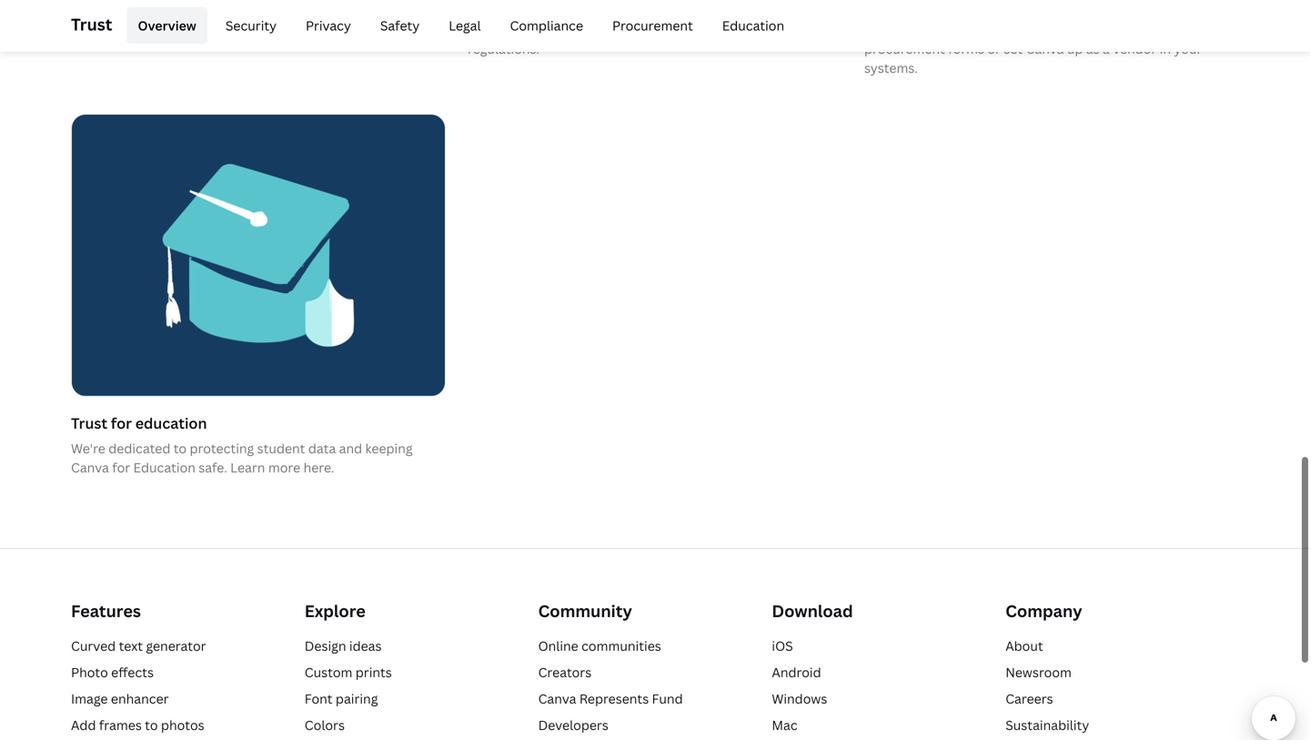 Task type: vqa. For each thing, say whether or not it's contained in the screenshot.
list
no



Task type: locate. For each thing, give the bounding box(es) containing it.
to
[[1150, 21, 1163, 38], [174, 439, 187, 457], [145, 717, 158, 734]]

1 horizontal spatial and
[[339, 439, 362, 457]]

sustainability
[[1006, 717, 1090, 734]]

education link
[[712, 7, 796, 44]]

policies right our
[[603, 21, 650, 38]]

vendor
[[1114, 40, 1157, 58]]

find for information
[[949, 21, 973, 38]]

windows link
[[772, 690, 828, 708]]

1 trust from the top
[[71, 13, 112, 36]]

and
[[192, 21, 215, 38], [1051, 21, 1074, 38], [339, 439, 362, 457]]

find left our
[[552, 21, 576, 38]]

communities
[[582, 637, 662, 655]]

you inside here you can find information and documents to complete procurement forms or set canva up as a vendor in your systems.
[[897, 21, 920, 38]]

you for regulations.
[[501, 21, 523, 38]]

and inside here you can find information and documents to complete procurement forms or set canva up as a vendor in your systems.
[[1051, 21, 1074, 38]]

0 horizontal spatial canva
[[71, 459, 109, 476]]

font
[[305, 690, 333, 708]]

data
[[308, 439, 336, 457]]

0 horizontal spatial policies
[[218, 21, 266, 38]]

find
[[552, 21, 576, 38], [949, 21, 973, 38]]

0 vertical spatial trust
[[71, 13, 112, 36]]

enhancer
[[111, 690, 169, 708]]

0 vertical spatial to
[[1150, 21, 1163, 38]]

1 horizontal spatial to
[[174, 439, 187, 457]]

2 vertical spatial to
[[145, 717, 158, 734]]

design
[[305, 637, 346, 655]]

security link
[[215, 7, 288, 44]]

canva's legal terms and policies
[[71, 21, 266, 38]]

terms
[[153, 21, 189, 38]]

in
[[1161, 40, 1172, 58]]

to inside here you can find information and documents to complete procurement forms or set canva up as a vendor in your systems.
[[1150, 21, 1163, 38]]

careers link
[[1006, 690, 1054, 708]]

and right the data at the bottom left
[[339, 439, 362, 457]]

we're
[[71, 439, 105, 457]]

2 find from the left
[[949, 21, 973, 38]]

curved text generator link
[[71, 637, 206, 655]]

to up "in"
[[1150, 21, 1163, 38]]

education inside we're dedicated to protecting student data and keeping canva for education safe. learn more here.
[[133, 459, 196, 476]]

canva inside here you can find information and documents to complete procurement forms or set canva up as a vendor in your systems.
[[1027, 40, 1065, 58]]

complete
[[1166, 21, 1225, 38]]

to down enhancer
[[145, 717, 158, 734]]

prints
[[356, 664, 392, 681]]

here for here you can find information and documents to complete procurement forms or set canva up as a vendor in your systems.
[[865, 21, 894, 38]]

trust
[[71, 13, 112, 36], [71, 413, 108, 433]]

2 here from the left
[[865, 21, 894, 38]]

colors link
[[305, 717, 345, 734]]

trust up we're
[[71, 413, 108, 433]]

menu bar
[[120, 7, 796, 44]]

0 horizontal spatial find
[[552, 21, 576, 38]]

for inside we're dedicated to protecting student data and keeping canva for education safe. learn more here.
[[112, 459, 130, 476]]

online
[[539, 637, 579, 655]]

mac link
[[772, 717, 798, 734]]

global
[[805, 21, 842, 38]]

2 you from the left
[[897, 21, 920, 38]]

1 horizontal spatial education
[[723, 17, 785, 34]]

compliance link
[[499, 7, 595, 44]]

legal
[[449, 17, 481, 34]]

photo effects link
[[71, 664, 154, 681]]

2 horizontal spatial and
[[1051, 21, 1074, 38]]

here you can find information and documents to complete procurement forms or set canva up as a vendor in your systems.
[[865, 21, 1225, 77]]

2 horizontal spatial canva
[[1027, 40, 1065, 58]]

more
[[268, 459, 301, 476]]

can inside here you can find information and documents to complete procurement forms or set canva up as a vendor in your systems.
[[923, 21, 945, 38]]

academic cap icon image
[[72, 115, 445, 396]]

trust for trust for education
[[71, 413, 108, 433]]

trust left legal
[[71, 13, 112, 36]]

design ideas link
[[305, 637, 382, 655]]

1 vertical spatial for
[[112, 459, 130, 476]]

about newsroom careers sustainability
[[1006, 637, 1090, 734]]

1 you from the left
[[501, 21, 523, 38]]

set
[[1004, 40, 1023, 58]]

ios link
[[772, 637, 794, 655]]

1 horizontal spatial you
[[897, 21, 920, 38]]

2 policies from the left
[[603, 21, 650, 38]]

find inside here you can find our policies around compliance with global regulations.
[[552, 21, 576, 38]]

find up the forms
[[949, 21, 973, 38]]

add frames to photos link
[[71, 717, 204, 734]]

you up 'regulations.'
[[501, 21, 523, 38]]

for up dedicated
[[111, 413, 132, 433]]

0 horizontal spatial can
[[526, 21, 549, 38]]

image
[[71, 690, 108, 708]]

custom prints link
[[305, 664, 392, 681]]

2 horizontal spatial to
[[1150, 21, 1163, 38]]

2 trust from the top
[[71, 413, 108, 433]]

and inside we're dedicated to protecting student data and keeping canva for education safe. learn more here.
[[339, 439, 362, 457]]

dedicated
[[109, 439, 171, 457]]

and right terms on the left top
[[192, 21, 215, 38]]

0 horizontal spatial to
[[145, 717, 158, 734]]

0 horizontal spatial here
[[468, 21, 497, 38]]

education left the global
[[723, 17, 785, 34]]

can inside here you can find our policies around compliance with global regulations.
[[526, 21, 549, 38]]

with
[[775, 21, 801, 38]]

sustainability link
[[1006, 717, 1090, 734]]

you inside here you can find our policies around compliance with global regulations.
[[501, 21, 523, 38]]

procurement link
[[602, 7, 704, 44]]

policies right terms on the left top
[[218, 21, 266, 38]]

1 here from the left
[[468, 21, 497, 38]]

can
[[526, 21, 549, 38], [923, 21, 945, 38]]

privacy
[[306, 17, 351, 34]]

1 horizontal spatial canva
[[539, 690, 577, 708]]

compliance
[[510, 17, 584, 34]]

can up procurement
[[923, 21, 945, 38]]

canva left up
[[1027, 40, 1065, 58]]

photo
[[71, 664, 108, 681]]

canva down creators
[[539, 690, 577, 708]]

find inside here you can find information and documents to complete procurement forms or set canva up as a vendor in your systems.
[[949, 21, 973, 38]]

1 find from the left
[[552, 21, 576, 38]]

1 vertical spatial canva
[[71, 459, 109, 476]]

1 horizontal spatial find
[[949, 21, 973, 38]]

your
[[1175, 40, 1203, 58]]

here inside here you can find information and documents to complete procurement forms or set canva up as a vendor in your systems.
[[865, 21, 894, 38]]

font pairing link
[[305, 690, 378, 708]]

procurement
[[613, 17, 694, 34]]

you up procurement
[[897, 21, 920, 38]]

1 horizontal spatial policies
[[603, 21, 650, 38]]

1 horizontal spatial here
[[865, 21, 894, 38]]

to down education on the left bottom of page
[[174, 439, 187, 457]]

canva down we're
[[71, 459, 109, 476]]

policies inside here you can find our policies around compliance with global regulations.
[[603, 21, 650, 38]]

2 vertical spatial canva
[[539, 690, 577, 708]]

creators link
[[539, 664, 592, 681]]

can for forms
[[923, 21, 945, 38]]

1 vertical spatial trust
[[71, 413, 108, 433]]

can for regulations.
[[526, 21, 549, 38]]

and up up
[[1051, 21, 1074, 38]]

education down dedicated
[[133, 459, 196, 476]]

colors
[[305, 717, 345, 734]]

1 can from the left
[[526, 21, 549, 38]]

here inside here you can find our policies around compliance with global regulations.
[[468, 21, 497, 38]]

policies
[[218, 21, 266, 38], [603, 21, 650, 38]]

here up 'regulations.'
[[468, 21, 497, 38]]

around
[[653, 21, 697, 38]]

documents
[[1078, 21, 1147, 38]]

0 horizontal spatial education
[[133, 459, 196, 476]]

1 vertical spatial education
[[133, 459, 196, 476]]

1 horizontal spatial can
[[923, 21, 945, 38]]

for down dedicated
[[112, 459, 130, 476]]

2 can from the left
[[923, 21, 945, 38]]

0 horizontal spatial you
[[501, 21, 523, 38]]

here up procurement
[[865, 21, 894, 38]]

trust for education
[[71, 413, 207, 433]]

1 vertical spatial to
[[174, 439, 187, 457]]

safety link
[[369, 7, 431, 44]]

student
[[257, 439, 305, 457]]

curved text generator photo effects image enhancer add frames to photos
[[71, 637, 206, 734]]

here
[[468, 21, 497, 38], [865, 21, 894, 38]]

newsroom link
[[1006, 664, 1072, 681]]

photos
[[161, 717, 204, 734]]

windows
[[772, 690, 828, 708]]

protecting
[[190, 439, 254, 457]]

0 vertical spatial canva
[[1027, 40, 1065, 58]]

can up 'regulations.'
[[526, 21, 549, 38]]



Task type: describe. For each thing, give the bounding box(es) containing it.
overview link
[[127, 7, 207, 44]]

as
[[1087, 40, 1100, 58]]

you for forms
[[897, 21, 920, 38]]

keeping
[[366, 439, 413, 457]]

ios android windows mac
[[772, 637, 828, 734]]

online communities link
[[539, 637, 662, 655]]

developers link
[[539, 717, 609, 734]]

canva's legal terms and policies link
[[71, 0, 446, 54]]

about link
[[1006, 637, 1044, 655]]

overview
[[138, 17, 196, 34]]

here you can find our policies around compliance with global regulations.
[[468, 21, 842, 58]]

explore
[[305, 600, 366, 622]]

represents
[[580, 690, 649, 708]]

here for here you can find our policies around compliance with global regulations.
[[468, 21, 497, 38]]

find for our
[[552, 21, 576, 38]]

legal link
[[438, 7, 492, 44]]

or
[[988, 40, 1001, 58]]

pairing
[[336, 690, 378, 708]]

0 vertical spatial education
[[723, 17, 785, 34]]

canva inside we're dedicated to protecting student data and keeping canva for education safe. learn more here.
[[71, 459, 109, 476]]

1 policies from the left
[[218, 21, 266, 38]]

menu bar containing overview
[[120, 7, 796, 44]]

careers
[[1006, 690, 1054, 708]]

company
[[1006, 600, 1083, 622]]

forms
[[949, 40, 985, 58]]

frames
[[99, 717, 142, 734]]

here.
[[304, 459, 335, 476]]

here you can find information and documents to complete procurement forms or set canva up as a vendor in your systems. link
[[865, 0, 1240, 92]]

information
[[976, 21, 1048, 38]]

compliance
[[700, 21, 772, 38]]

android link
[[772, 664, 822, 681]]

canva inside online communities creators canva represents fund developers
[[539, 690, 577, 708]]

community
[[539, 600, 633, 622]]

curved
[[71, 637, 116, 655]]

here you can find our policies around compliance with global regulations. link
[[468, 0, 843, 73]]

regulations.
[[468, 40, 540, 58]]

creators
[[539, 664, 592, 681]]

fund
[[652, 690, 683, 708]]

mac
[[772, 717, 798, 734]]

procurement
[[865, 40, 946, 58]]

up
[[1068, 40, 1084, 58]]

features
[[71, 600, 141, 622]]

developers
[[539, 717, 609, 734]]

newsroom
[[1006, 664, 1072, 681]]

privacy link
[[295, 7, 362, 44]]

systems.
[[865, 59, 918, 77]]

security
[[226, 17, 277, 34]]

canva represents fund link
[[539, 690, 683, 708]]

about
[[1006, 637, 1044, 655]]

ideas
[[349, 637, 382, 655]]

a
[[1103, 40, 1111, 58]]

safety
[[380, 17, 420, 34]]

android
[[772, 664, 822, 681]]

download
[[772, 600, 854, 622]]

effects
[[111, 664, 154, 681]]

safe.
[[199, 459, 227, 476]]

online communities creators canva represents fund developers
[[539, 637, 683, 734]]

learn
[[230, 459, 265, 476]]

generator
[[146, 637, 206, 655]]

trust for trust
[[71, 13, 112, 36]]

to inside curved text generator photo effects image enhancer add frames to photos
[[145, 717, 158, 734]]

ios
[[772, 637, 794, 655]]

text
[[119, 637, 143, 655]]

add
[[71, 717, 96, 734]]

we're dedicated to protecting student data and keeping canva for education safe. learn more here.
[[71, 439, 413, 476]]

0 vertical spatial for
[[111, 413, 132, 433]]

our
[[579, 21, 600, 38]]

image enhancer link
[[71, 690, 169, 708]]

canva's
[[71, 21, 118, 38]]

to inside we're dedicated to protecting student data and keeping canva for education safe. learn more here.
[[174, 439, 187, 457]]

0 horizontal spatial and
[[192, 21, 215, 38]]

design ideas custom prints font pairing colors
[[305, 637, 392, 734]]



